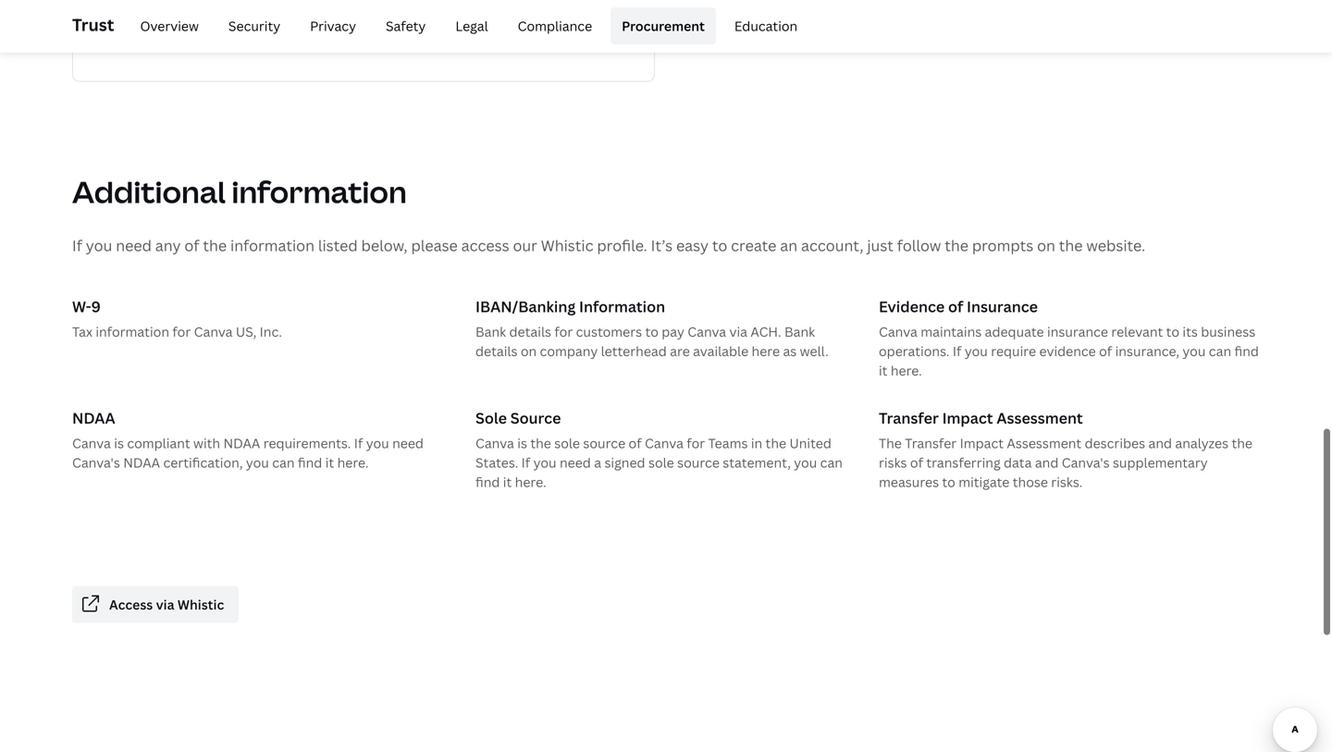 Task type: describe. For each thing, give the bounding box(es) containing it.
information inside w-9 tax information for canva us, inc.
[[96, 323, 169, 341]]

education link
[[724, 7, 809, 44]]

canva's inside transfer impact assessment the transfer impact assessment describes and analyzes the risks of transferring data and canva's supplementary measures to mitigate those risks.
[[1062, 454, 1110, 472]]

its
[[1183, 323, 1199, 341]]

0 horizontal spatial via
[[156, 596, 175, 614]]

safety
[[386, 17, 426, 35]]

with
[[193, 435, 220, 452]]

it's
[[651, 235, 673, 255]]

risks
[[879, 454, 908, 472]]

0 horizontal spatial sole
[[555, 435, 580, 452]]

it inside ndaa canva is compliant with ndaa requirements.  if you need canva's ndaa certification, you can find it here.
[[326, 454, 334, 472]]

education
[[735, 17, 798, 35]]

easy
[[677, 235, 709, 255]]

is inside ndaa canva is compliant with ndaa requirements.  if you need canva's ndaa certification, you can find it here.
[[114, 435, 124, 452]]

2 bank from the left
[[785, 323, 816, 341]]

business
[[1202, 323, 1256, 341]]

can inside evidence of insurance canva maintains adequate insurance relevant to its business operations. if you require evidence of insurance, you can find it here.
[[1210, 342, 1232, 360]]

access
[[462, 235, 510, 255]]

need inside ndaa canva is compliant with ndaa requirements.  if you need canva's ndaa certification, you can find it here.
[[393, 435, 424, 452]]

if inside ndaa canva is compliant with ndaa requirements.  if you need canva's ndaa certification, you can find it here.
[[354, 435, 363, 452]]

1 vertical spatial transfer
[[905, 435, 957, 452]]

profile.
[[597, 235, 648, 255]]

find inside sole source canva is the sole source of canva for teams in the united states.  if you need a signed sole source statement, you can find it here.
[[476, 473, 500, 491]]

safety link
[[375, 7, 437, 44]]

united
[[790, 435, 832, 452]]

0 vertical spatial assessment
[[997, 408, 1084, 428]]

risks.
[[1052, 473, 1083, 491]]

w-9 tax information for canva us, inc.
[[72, 296, 282, 341]]

1 vertical spatial source
[[678, 454, 720, 472]]

evidence
[[1040, 342, 1097, 360]]

for for information
[[555, 323, 573, 341]]

find inside ndaa canva is compliant with ndaa requirements.  if you need canva's ndaa certification, you can find it here.
[[298, 454, 322, 472]]

evidence of insurance canva maintains adequate insurance relevant to its business operations. if you require evidence of insurance, you can find it here.
[[879, 296, 1260, 379]]

canva inside iban/banking information bank details for customers to pay canva via ach. bank details on company letterhead are available here as well.
[[688, 323, 727, 341]]

the
[[879, 435, 902, 452]]

compliance link
[[507, 7, 604, 44]]

access via whistic
[[109, 596, 224, 614]]

insurance,
[[1116, 342, 1180, 360]]

describes
[[1085, 435, 1146, 452]]

company
[[540, 342, 598, 360]]

sole
[[476, 408, 507, 428]]

listed
[[318, 235, 358, 255]]

1 vertical spatial ndaa
[[224, 435, 260, 452]]

statement,
[[723, 454, 791, 472]]

0 vertical spatial on
[[1038, 235, 1056, 255]]

security link
[[217, 7, 292, 44]]

1 bank from the left
[[476, 323, 506, 341]]

1 horizontal spatial and
[[1149, 435, 1173, 452]]

for for 9
[[172, 323, 191, 341]]

relevant
[[1112, 323, 1164, 341]]

here
[[752, 342, 780, 360]]

you right requirements.
[[366, 435, 389, 452]]

access via whistic link
[[72, 586, 239, 623]]

legal link
[[445, 7, 499, 44]]

you down 'united' at bottom
[[794, 454, 818, 472]]

insurance
[[967, 296, 1039, 316]]

9
[[91, 296, 101, 316]]

transfer impact assessment the transfer impact assessment describes and analyzes the risks of transferring data and canva's supplementary measures to mitigate those risks.
[[879, 408, 1253, 491]]

to inside iban/banking information bank details for customers to pay canva via ach. bank details on company letterhead are available here as well.
[[646, 323, 659, 341]]

pay
[[662, 323, 685, 341]]

in
[[751, 435, 763, 452]]

canva inside ndaa canva is compliant with ndaa requirements.  if you need canva's ndaa certification, you can find it here.
[[72, 435, 111, 452]]

compliant
[[127, 435, 190, 452]]

a
[[594, 454, 602, 472]]

of inside sole source canva is the sole source of canva for teams in the united states.  if you need a signed sole source statement, you can find it here.
[[629, 435, 642, 452]]

iban/banking information bank details for customers to pay canva via ach. bank details on company letterhead are available here as well.
[[476, 296, 829, 360]]

0 vertical spatial information
[[232, 172, 407, 212]]

1 vertical spatial sole
[[649, 454, 675, 472]]

certification,
[[163, 454, 243, 472]]

overview link
[[129, 7, 210, 44]]

you down requirements.
[[246, 454, 269, 472]]

iban/banking
[[476, 296, 576, 316]]

below,
[[361, 235, 408, 255]]

overview
[[140, 17, 199, 35]]

compliance
[[518, 17, 593, 35]]

to inside evidence of insurance canva maintains adequate insurance relevant to its business operations. if you require evidence of insurance, you can find it here.
[[1167, 323, 1180, 341]]

of down 'insurance' at right
[[1100, 342, 1113, 360]]

please
[[411, 235, 458, 255]]

supplementary
[[1113, 454, 1208, 472]]

0 vertical spatial source
[[583, 435, 626, 452]]

of right any
[[185, 235, 199, 255]]

our
[[513, 235, 538, 255]]

source
[[511, 408, 561, 428]]

maintains
[[921, 323, 982, 341]]

1 horizontal spatial ndaa
[[123, 454, 160, 472]]

legal
[[456, 17, 488, 35]]

0 vertical spatial transfer
[[879, 408, 939, 428]]

here. inside ndaa canva is compliant with ndaa requirements.  if you need canva's ndaa certification, you can find it here.
[[337, 454, 369, 472]]

1 vertical spatial information
[[230, 235, 315, 255]]

of up maintains
[[949, 296, 964, 316]]

0 horizontal spatial and
[[1036, 454, 1059, 472]]

follow
[[898, 235, 942, 255]]

requirements.
[[264, 435, 351, 452]]

well.
[[800, 342, 829, 360]]

here. inside evidence of insurance canva maintains adequate insurance relevant to its business operations. if you require evidence of insurance, you can find it here.
[[891, 362, 923, 379]]

on inside iban/banking information bank details for customers to pay canva via ach. bank details on company letterhead are available here as well.
[[521, 342, 537, 360]]

1 horizontal spatial whistic
[[541, 235, 594, 255]]

ach.
[[751, 323, 782, 341]]

adequate
[[985, 323, 1045, 341]]

sole source canva is the sole source of canva for teams in the united states.  if you need a signed sole source statement, you can find it here.
[[476, 408, 843, 491]]

mitigate
[[959, 473, 1010, 491]]

as
[[783, 342, 797, 360]]

if up w-
[[72, 235, 82, 255]]

1 vertical spatial impact
[[960, 435, 1004, 452]]



Task type: locate. For each thing, give the bounding box(es) containing it.
impact
[[943, 408, 994, 428], [960, 435, 1004, 452]]

any
[[155, 235, 181, 255]]

ndaa down tax
[[72, 408, 115, 428]]

can inside ndaa canva is compliant with ndaa requirements.  if you need canva's ndaa certification, you can find it here.
[[272, 454, 295, 472]]

1 vertical spatial details
[[476, 342, 518, 360]]

bank
[[476, 323, 506, 341], [785, 323, 816, 341]]

0 horizontal spatial it
[[326, 454, 334, 472]]

1 is from the left
[[114, 435, 124, 452]]

1 vertical spatial find
[[298, 454, 322, 472]]

0 horizontal spatial can
[[272, 454, 295, 472]]

if inside sole source canva is the sole source of canva for teams in the united states.  if you need a signed sole source statement, you can find it here.
[[522, 454, 531, 472]]

signed
[[605, 454, 646, 472]]

measures
[[879, 473, 940, 491]]

additional
[[72, 172, 226, 212]]

1 horizontal spatial source
[[678, 454, 720, 472]]

canva up available
[[688, 323, 727, 341]]

0 vertical spatial ndaa
[[72, 408, 115, 428]]

access
[[109, 596, 153, 614]]

here. down 'operations.'
[[891, 362, 923, 379]]

teams
[[709, 435, 748, 452]]

it
[[879, 362, 888, 379], [326, 454, 334, 472], [503, 473, 512, 491]]

you up 9 on the top left
[[86, 235, 112, 255]]

for inside w-9 tax information for canva us, inc.
[[172, 323, 191, 341]]

can down 'united' at bottom
[[821, 454, 843, 472]]

analyzes
[[1176, 435, 1229, 452]]

to
[[713, 235, 728, 255], [646, 323, 659, 341], [1167, 323, 1180, 341], [943, 473, 956, 491]]

1 vertical spatial here.
[[337, 454, 369, 472]]

2 vertical spatial need
[[560, 454, 591, 472]]

0 vertical spatial sole
[[555, 435, 580, 452]]

2 horizontal spatial need
[[560, 454, 591, 472]]

sole down source
[[555, 435, 580, 452]]

1 horizontal spatial can
[[821, 454, 843, 472]]

can down the business
[[1210, 342, 1232, 360]]

on
[[1038, 235, 1056, 255], [521, 342, 537, 360]]

2 vertical spatial here.
[[515, 473, 547, 491]]

1 vertical spatial it
[[326, 454, 334, 472]]

need
[[116, 235, 152, 255], [393, 435, 424, 452], [560, 454, 591, 472]]

for left teams
[[687, 435, 705, 452]]

website.
[[1087, 235, 1146, 255]]

transfer
[[879, 408, 939, 428], [905, 435, 957, 452]]

0 vertical spatial whistic
[[541, 235, 594, 255]]

to inside transfer impact assessment the transfer impact assessment describes and analyzes the risks of transferring data and canva's supplementary measures to mitigate those risks.
[[943, 473, 956, 491]]

canva left compliant
[[72, 435, 111, 452]]

if right states. at the left bottom of the page
[[522, 454, 531, 472]]

1 horizontal spatial bank
[[785, 323, 816, 341]]

states.
[[476, 454, 519, 472]]

it down requirements.
[[326, 454, 334, 472]]

the
[[203, 235, 227, 255], [945, 235, 969, 255], [1060, 235, 1083, 255], [531, 435, 551, 452], [766, 435, 787, 452], [1232, 435, 1253, 452]]

1 horizontal spatial via
[[730, 323, 748, 341]]

to left its
[[1167, 323, 1180, 341]]

if
[[72, 235, 82, 255], [953, 342, 962, 360], [354, 435, 363, 452], [522, 454, 531, 472]]

0 horizontal spatial is
[[114, 435, 124, 452]]

bank down iban/banking in the top of the page
[[476, 323, 506, 341]]

2 horizontal spatial for
[[687, 435, 705, 452]]

2 horizontal spatial can
[[1210, 342, 1232, 360]]

if inside evidence of insurance canva maintains adequate insurance relevant to its business operations. if you require evidence of insurance, you can find it here.
[[953, 342, 962, 360]]

0 vertical spatial and
[[1149, 435, 1173, 452]]

the right analyzes at right bottom
[[1232, 435, 1253, 452]]

information down additional information at the top
[[230, 235, 315, 255]]

here.
[[891, 362, 923, 379], [337, 454, 369, 472], [515, 473, 547, 491]]

are
[[670, 342, 690, 360]]

canva inside w-9 tax information for canva us, inc.
[[194, 323, 233, 341]]

transfer up the
[[879, 408, 939, 428]]

2 horizontal spatial here.
[[891, 362, 923, 379]]

insurance
[[1048, 323, 1109, 341]]

procurement link
[[611, 7, 716, 44]]

w-
[[72, 296, 91, 316]]

it down states. at the left bottom of the page
[[503, 473, 512, 491]]

source
[[583, 435, 626, 452], [678, 454, 720, 472]]

0 horizontal spatial on
[[521, 342, 537, 360]]

for inside iban/banking information bank details for customers to pay canva via ach. bank details on company letterhead are available here as well.
[[555, 323, 573, 341]]

operations.
[[879, 342, 950, 360]]

of
[[185, 235, 199, 255], [949, 296, 964, 316], [1100, 342, 1113, 360], [629, 435, 642, 452], [911, 454, 924, 472]]

customers
[[576, 323, 642, 341]]

those
[[1013, 473, 1049, 491]]

the down source
[[531, 435, 551, 452]]

via inside iban/banking information bank details for customers to pay canva via ach. bank details on company letterhead are available here as well.
[[730, 323, 748, 341]]

for inside sole source canva is the sole source of canva for teams in the united states.  if you need a signed sole source statement, you can find it here.
[[687, 435, 705, 452]]

1 canva's from the left
[[72, 454, 120, 472]]

0 horizontal spatial bank
[[476, 323, 506, 341]]

require
[[992, 342, 1037, 360]]

on right "prompts"
[[1038, 235, 1056, 255]]

need inside sole source canva is the sole source of canva for teams in the united states.  if you need a signed sole source statement, you can find it here.
[[560, 454, 591, 472]]

it down 'operations.'
[[879, 362, 888, 379]]

0 horizontal spatial canva's
[[72, 454, 120, 472]]

trust
[[72, 13, 114, 36]]

privacy link
[[299, 7, 367, 44]]

is inside sole source canva is the sole source of canva for teams in the united states.  if you need a signed sole source statement, you can find it here.
[[518, 435, 528, 452]]

the right any
[[203, 235, 227, 255]]

via
[[730, 323, 748, 341], [156, 596, 175, 614]]

privacy
[[310, 17, 356, 35]]

1 vertical spatial need
[[393, 435, 424, 452]]

ndaa right with
[[224, 435, 260, 452]]

0 vertical spatial here.
[[891, 362, 923, 379]]

security
[[229, 17, 281, 35]]

inc.
[[260, 323, 282, 341]]

2 horizontal spatial find
[[1235, 342, 1260, 360]]

the left website. at the right top
[[1060, 235, 1083, 255]]

additional information
[[72, 172, 407, 212]]

0 vertical spatial impact
[[943, 408, 994, 428]]

find down the business
[[1235, 342, 1260, 360]]

us,
[[236, 323, 257, 341]]

find inside evidence of insurance canva maintains adequate insurance relevant to its business operations. if you require evidence of insurance, you can find it here.
[[1235, 342, 1260, 360]]

ndaa canva is compliant with ndaa requirements.  if you need canva's ndaa certification, you can find it here.
[[72, 408, 424, 472]]

for
[[172, 323, 191, 341], [555, 323, 573, 341], [687, 435, 705, 452]]

and up the "supplementary"
[[1149, 435, 1173, 452]]

2 vertical spatial it
[[503, 473, 512, 491]]

an
[[781, 235, 798, 255]]

to down transferring
[[943, 473, 956, 491]]

tax
[[72, 323, 93, 341]]

2 horizontal spatial ndaa
[[224, 435, 260, 452]]

whistic
[[541, 235, 594, 255], [178, 596, 224, 614]]

and
[[1149, 435, 1173, 452], [1036, 454, 1059, 472]]

0 vertical spatial need
[[116, 235, 152, 255]]

canva's
[[72, 454, 120, 472], [1062, 454, 1110, 472]]

0 horizontal spatial need
[[116, 235, 152, 255]]

source down teams
[[678, 454, 720, 472]]

0 vertical spatial it
[[879, 362, 888, 379]]

canva inside evidence of insurance canva maintains adequate insurance relevant to its business operations. if you require evidence of insurance, you can find it here.
[[879, 323, 918, 341]]

canva left us,
[[194, 323, 233, 341]]

for up company
[[555, 323, 573, 341]]

create
[[731, 235, 777, 255]]

1 horizontal spatial is
[[518, 435, 528, 452]]

you down source
[[534, 454, 557, 472]]

find down requirements.
[[298, 454, 322, 472]]

here. down states. at the left bottom of the page
[[515, 473, 547, 491]]

find
[[1235, 342, 1260, 360], [298, 454, 322, 472], [476, 473, 500, 491]]

0 vertical spatial via
[[730, 323, 748, 341]]

the right follow
[[945, 235, 969, 255]]

of up signed
[[629, 435, 642, 452]]

whistic right access
[[178, 596, 224, 614]]

0 horizontal spatial ndaa
[[72, 408, 115, 428]]

1 horizontal spatial here.
[[515, 473, 547, 491]]

source up "a"
[[583, 435, 626, 452]]

whistic right our
[[541, 235, 594, 255]]

the inside transfer impact assessment the transfer impact assessment describes and analyzes the risks of transferring data and canva's supplementary measures to mitigate those risks.
[[1232, 435, 1253, 452]]

assessment
[[997, 408, 1084, 428], [1007, 435, 1082, 452]]

menu bar containing overview
[[122, 7, 809, 44]]

transfer up transferring
[[905, 435, 957, 452]]

0 horizontal spatial for
[[172, 323, 191, 341]]

the right in
[[766, 435, 787, 452]]

for left us,
[[172, 323, 191, 341]]

1 vertical spatial assessment
[[1007, 435, 1082, 452]]

can
[[1210, 342, 1232, 360], [272, 454, 295, 472], [821, 454, 843, 472]]

data
[[1004, 454, 1032, 472]]

1 horizontal spatial canva's
[[1062, 454, 1110, 472]]

if right requirements.
[[354, 435, 363, 452]]

information up listed
[[232, 172, 407, 212]]

prompts
[[973, 235, 1034, 255]]

1 horizontal spatial find
[[476, 473, 500, 491]]

to left pay
[[646, 323, 659, 341]]

0 vertical spatial find
[[1235, 342, 1260, 360]]

information
[[579, 296, 666, 316]]

account,
[[802, 235, 864, 255]]

information
[[232, 172, 407, 212], [230, 235, 315, 255], [96, 323, 169, 341]]

it inside evidence of insurance canva maintains adequate insurance relevant to its business operations. if you require evidence of insurance, you can find it here.
[[879, 362, 888, 379]]

via right access
[[156, 596, 175, 614]]

if you need any of the information listed below, please access our whistic profile. it's easy to create an account, just follow the prompts on the website.
[[72, 235, 1146, 255]]

2 horizontal spatial it
[[879, 362, 888, 379]]

1 vertical spatial via
[[156, 596, 175, 614]]

information down 9 on the top left
[[96, 323, 169, 341]]

1 horizontal spatial for
[[555, 323, 573, 341]]

canva
[[194, 323, 233, 341], [688, 323, 727, 341], [879, 323, 918, 341], [72, 435, 111, 452], [476, 435, 515, 452], [645, 435, 684, 452]]

ndaa
[[72, 408, 115, 428], [224, 435, 260, 452], [123, 454, 160, 472]]

it inside sole source canva is the sole source of canva for teams in the united states.  if you need a signed sole source statement, you can find it here.
[[503, 473, 512, 491]]

is down source
[[518, 435, 528, 452]]

if down maintains
[[953, 342, 962, 360]]

1 horizontal spatial sole
[[649, 454, 675, 472]]

can inside sole source canva is the sole source of canva for teams in the united states.  if you need a signed sole source statement, you can find it here.
[[821, 454, 843, 472]]

available
[[693, 342, 749, 360]]

2 is from the left
[[518, 435, 528, 452]]

here. inside sole source canva is the sole source of canva for teams in the united states.  if you need a signed sole source statement, you can find it here.
[[515, 473, 547, 491]]

sole right signed
[[649, 454, 675, 472]]

canva's inside ndaa canva is compliant with ndaa requirements.  if you need canva's ndaa certification, you can find it here.
[[72, 454, 120, 472]]

to right easy
[[713, 235, 728, 255]]

2 vertical spatial information
[[96, 323, 169, 341]]

find down states. at the left bottom of the page
[[476, 473, 500, 491]]

1 horizontal spatial on
[[1038, 235, 1056, 255]]

0 vertical spatial details
[[510, 323, 552, 341]]

1 horizontal spatial need
[[393, 435, 424, 452]]

you down its
[[1183, 342, 1206, 360]]

letterhead
[[601, 342, 667, 360]]

bank up as
[[785, 323, 816, 341]]

ndaa down compliant
[[123, 454, 160, 472]]

0 horizontal spatial whistic
[[178, 596, 224, 614]]

0 horizontal spatial source
[[583, 435, 626, 452]]

1 vertical spatial whistic
[[178, 596, 224, 614]]

is left compliant
[[114, 435, 124, 452]]

canva up signed
[[645, 435, 684, 452]]

2 vertical spatial find
[[476, 473, 500, 491]]

on left company
[[521, 342, 537, 360]]

and up the those
[[1036, 454, 1059, 472]]

1 vertical spatial on
[[521, 342, 537, 360]]

0 horizontal spatial find
[[298, 454, 322, 472]]

of up measures
[[911, 454, 924, 472]]

menu bar
[[122, 7, 809, 44]]

1 vertical spatial and
[[1036, 454, 1059, 472]]

of inside transfer impact assessment the transfer impact assessment describes and analyzes the risks of transferring data and canva's supplementary measures to mitigate those risks.
[[911, 454, 924, 472]]

procurement
[[622, 17, 705, 35]]

0 horizontal spatial here.
[[337, 454, 369, 472]]

2 canva's from the left
[[1062, 454, 1110, 472]]

just
[[868, 235, 894, 255]]

you down maintains
[[965, 342, 988, 360]]

can down requirements.
[[272, 454, 295, 472]]

is
[[114, 435, 124, 452], [518, 435, 528, 452]]

1 horizontal spatial it
[[503, 473, 512, 491]]

2 vertical spatial ndaa
[[123, 454, 160, 472]]

transferring
[[927, 454, 1001, 472]]

canva up 'operations.'
[[879, 323, 918, 341]]

here. down requirements.
[[337, 454, 369, 472]]

canva up states. at the left bottom of the page
[[476, 435, 515, 452]]

evidence
[[879, 296, 945, 316]]

via up available
[[730, 323, 748, 341]]



Task type: vqa. For each thing, say whether or not it's contained in the screenshot.
Beige Oversized Sweatshirt image
no



